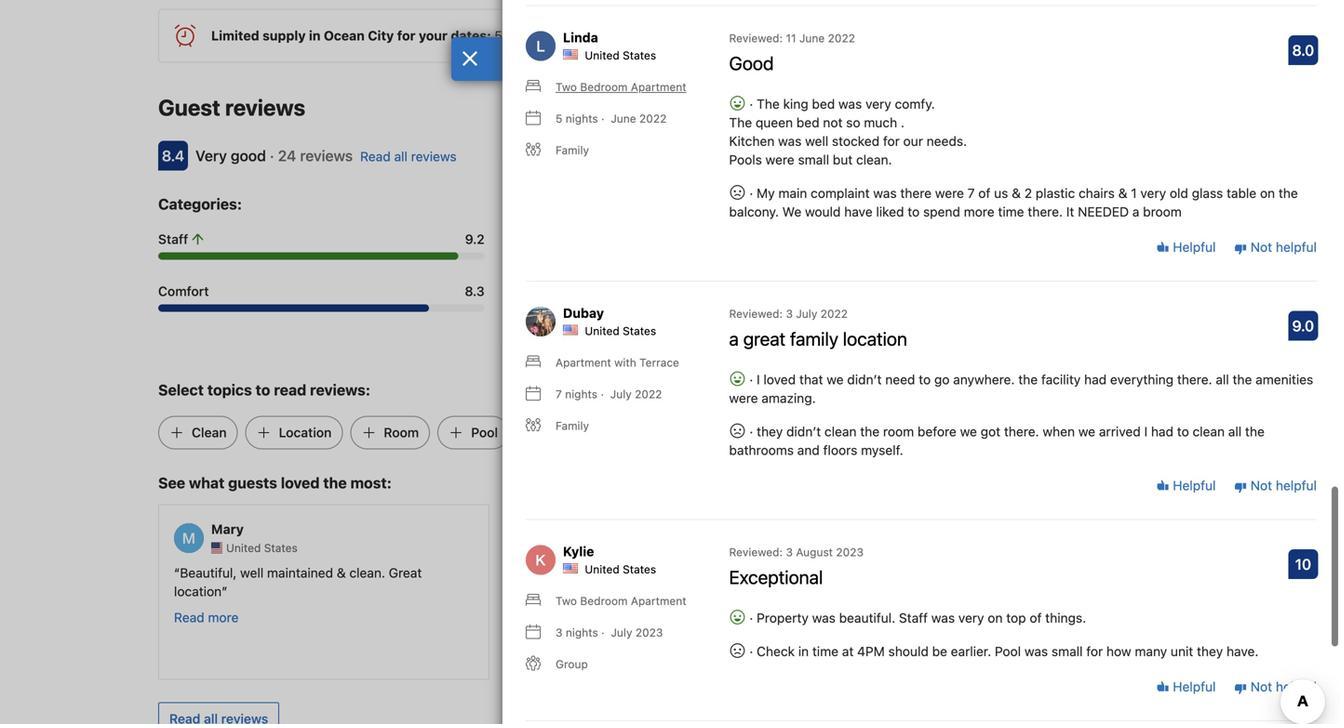 Task type: locate. For each thing, give the bounding box(es) containing it.
1 vertical spatial small
[[1051, 644, 1083, 660]]

states right kylie
[[610, 542, 644, 555]]

everything down comfortable,
[[978, 585, 1041, 600]]

i right arrived at the right
[[1144, 424, 1147, 440]]

1 vertical spatial all
[[1216, 372, 1229, 387]]

spend
[[923, 204, 960, 219]]

1 horizontal spatial a
[[1132, 204, 1139, 219]]

0 vertical spatial nights
[[566, 112, 598, 125]]

property for property was beautiful. staff was very on top of things.
[[757, 611, 809, 626]]

family for a great family location
[[556, 420, 589, 433]]

time down us
[[998, 204, 1024, 219]]

states down value for money 8.0 meter
[[623, 325, 656, 338]]

reviewed: for a great family location
[[729, 307, 783, 320]]

0 horizontal spatial location
[[174, 585, 222, 600]]

0 vertical spatial staff
[[158, 232, 188, 247]]

0 vertical spatial how
[[978, 622, 1003, 637]]

broom
[[1143, 204, 1182, 219]]

reviews:
[[310, 382, 370, 399]]

3 helpful from the top
[[1169, 680, 1216, 695]]

were
[[766, 152, 794, 167], [935, 185, 964, 201], [729, 391, 758, 406]]

1 " from the left
[[174, 566, 180, 581]]

1 horizontal spatial for
[[883, 133, 900, 149]]

nights for a great family location
[[565, 388, 597, 401]]

1 vertical spatial nights
[[565, 388, 597, 401]]

amenities
[[1256, 372, 1313, 387]]

.
[[901, 115, 904, 130]]

and left floors
[[797, 443, 820, 458]]

of down reviewed: 3 august 2023
[[799, 566, 811, 581]]

1 vertical spatial not
[[1251, 478, 1272, 494]]

1 horizontal spatial location
[[843, 328, 907, 350]]

for right city
[[397, 28, 415, 43]]

everything inside please was very comfortable, organized and clean. kitchen has everything we needed. the complex it self has everything, we love the voleyball field and how closed was to the beach
[[978, 585, 1041, 600]]

this
[[628, 28, 650, 43]]

not helpful down table at the top
[[1247, 240, 1317, 255]]

2 helpful from the top
[[1276, 478, 1317, 494]]

0 vertical spatial of
[[978, 185, 990, 201]]

staff 9.2 meter
[[158, 253, 485, 260]]

very down reviewed: 3 august 2023
[[728, 566, 754, 581]]

0 horizontal spatial our
[[812, 28, 832, 43]]

0 vertical spatial time
[[998, 204, 1024, 219]]

top down reviewed: 3 august 2023
[[776, 566, 795, 581]]

"
[[222, 585, 227, 600], [559, 585, 565, 600]]

things. inside " property was beautiful. staff was very on top of things.
[[520, 585, 559, 600]]

united for good
[[585, 49, 619, 62]]

read more up group
[[520, 611, 585, 626]]

7 nights · july 2022
[[556, 388, 662, 401]]

comfortable,
[[971, 566, 1047, 581]]

2 not helpful button from the top
[[1234, 477, 1317, 496]]

3 up family
[[786, 307, 793, 320]]

we
[[827, 372, 844, 387], [960, 424, 977, 440], [1078, 424, 1095, 440], [1045, 585, 1062, 600], [1052, 603, 1069, 619]]

and up needed.
[[1114, 566, 1136, 581]]

1 united states image from the left
[[211, 543, 222, 554]]

· left "check"
[[749, 644, 753, 660]]

1 vertical spatial well
[[240, 566, 264, 581]]

of left us
[[978, 185, 990, 201]]

" inside "" beautiful, well maintained & clean. great location"
[[174, 566, 180, 581]]

0 vertical spatial they
[[757, 424, 783, 440]]

1 horizontal spatial june
[[799, 31, 825, 44]]

not
[[1251, 240, 1272, 255], [1251, 478, 1272, 494], [1251, 680, 1272, 695]]

1 horizontal spatial read more
[[520, 611, 585, 626]]

0 horizontal spatial &
[[337, 566, 346, 581]]

had inside they didn't clean the room before we got there. when we arrived i had to clean all the bathrooms and floors myself.
[[1151, 424, 1173, 440]]

1 helpful from the top
[[1276, 240, 1317, 255]]

well right beautiful,
[[240, 566, 264, 581]]

not helpful button up 10
[[1234, 477, 1317, 496]]

my main complaint was there were 7 of us & 2 plastic chairs & 1 very old glass table on the balcony. we would have liked to spend more time there. it needed a broom
[[729, 185, 1298, 219]]

2022
[[828, 31, 855, 44], [639, 112, 667, 125], [821, 307, 848, 320], [635, 388, 662, 401]]

well down not
[[805, 133, 828, 149]]

0 horizontal spatial beautiful.
[[608, 566, 665, 581]]

2 vertical spatial helpful button
[[1156, 679, 1216, 697]]

value for money 8.0 meter
[[507, 305, 833, 312]]

3 left august
[[786, 546, 793, 559]]

united states for exceptional
[[585, 563, 656, 576]]

states
[[623, 49, 656, 62], [623, 325, 656, 338], [264, 542, 298, 555], [610, 542, 644, 555], [623, 563, 656, 576]]

linda
[[563, 30, 598, 45]]

" for property
[[559, 585, 565, 600]]

· down dubay in the top of the page
[[601, 388, 604, 401]]

has up self
[[953, 585, 974, 600]]

what
[[189, 475, 225, 492]]

2 united states image from the left
[[557, 543, 569, 554]]

1 horizontal spatial 2023
[[836, 546, 864, 559]]

2 vertical spatial all
[[1228, 424, 1242, 440]]

beautiful. inside " property was beautiful. staff was very on top of things.
[[608, 566, 665, 581]]

1 horizontal spatial top
[[1006, 611, 1026, 626]]

0 vertical spatial had
[[1084, 372, 1107, 387]]

1 horizontal spatial were
[[766, 152, 794, 167]]

7
[[968, 185, 975, 201], [556, 388, 562, 401]]

in right "check"
[[798, 644, 809, 660]]

0 horizontal spatial property
[[526, 566, 578, 581]]

i down great
[[757, 372, 760, 387]]

property for "
[[526, 566, 578, 581]]

very
[[195, 147, 227, 165]]

on right table at the top
[[1260, 185, 1275, 201]]

i
[[757, 372, 760, 387], [1144, 424, 1147, 440]]

very inside my main complaint was there were 7 of us & 2 plastic chairs & 1 very old glass table on the balcony. we would have liked to spend more time there. it needed a broom
[[1140, 185, 1166, 201]]

reviewed: 3 august 2023
[[729, 546, 864, 559]]

scored 9.0 element
[[1288, 311, 1318, 341]]

1 helpful from the top
[[1169, 240, 1216, 255]]

earlier.
[[951, 644, 991, 660]]

table
[[1227, 185, 1256, 201]]

not helpful button
[[1234, 238, 1317, 257], [1234, 477, 1317, 496], [1234, 679, 1317, 697]]

clean. inside "" beautiful, well maintained & clean. great location"
[[349, 566, 385, 581]]

0 horizontal spatial clean
[[824, 424, 857, 440]]

our inside the king bed was very comfy. the queen bed not so much . kitchen was well stocked for our needs. pools were small but clean.
[[903, 133, 923, 149]]

things.
[[520, 585, 559, 600], [1045, 611, 1086, 626]]

2023 right august
[[836, 546, 864, 559]]

family down 5
[[556, 144, 589, 157]]

1 horizontal spatial our
[[903, 133, 923, 149]]

it
[[1066, 204, 1074, 219]]

reviewed: up great
[[729, 307, 783, 320]]

3 helpful button from the top
[[1156, 679, 1216, 697]]

" for beautiful,
[[174, 566, 180, 581]]

at
[[842, 644, 854, 660]]

read more button down voleyball
[[866, 646, 931, 665]]

helpful for exceptional
[[1169, 680, 1216, 695]]

1 vertical spatial property
[[757, 611, 809, 626]]

select topics to read reviews:
[[158, 382, 370, 399]]

2022 down value for money 8.0 meter
[[635, 388, 662, 401]]

reviewed:
[[729, 31, 783, 44], [729, 307, 783, 320], [729, 546, 783, 559]]

complex
[[866, 603, 917, 619]]

i inside i loved that we didn't need to go anywhere. the facility had everything there. all the amenities were amazing.
[[757, 372, 760, 387]]

1 not helpful button from the top
[[1234, 238, 1317, 257]]

clean up floors
[[824, 424, 857, 440]]

there. inside they didn't clean the room before we got there. when we arrived i had to clean all the bathrooms and floors myself.
[[1004, 424, 1039, 440]]

1 clean from the left
[[824, 424, 857, 440]]

mary
[[211, 522, 244, 537]]

1 vertical spatial our
[[903, 133, 923, 149]]

read more button
[[174, 609, 239, 628], [520, 609, 585, 628], [866, 646, 931, 665]]

0 horizontal spatial how
[[978, 622, 1003, 637]]

and up earlier.
[[952, 622, 974, 637]]

2 " from the left
[[559, 585, 565, 600]]

nights up group
[[566, 627, 598, 640]]

0 vertical spatial top
[[776, 566, 795, 581]]

· up 'balcony.'
[[746, 185, 757, 201]]

2 not from the top
[[1251, 478, 1272, 494]]

" for property
[[520, 566, 526, 581]]

1 vertical spatial helpful
[[1169, 478, 1216, 494]]

are
[[653, 28, 672, 43]]

3 nights from the top
[[566, 627, 598, 640]]

1 vertical spatial location
[[174, 585, 222, 600]]

very right 1
[[1140, 185, 1166, 201]]

got
[[981, 424, 1000, 440]]

was right it
[[931, 611, 955, 626]]

1 vertical spatial 3
[[786, 546, 793, 559]]

rated very good element
[[195, 147, 266, 165]]

organized
[[1051, 566, 1110, 581]]

& left 1
[[1118, 185, 1127, 201]]

staff inside " property was beautiful. staff was very on top of things.
[[668, 566, 697, 581]]

to inside i loved that we didn't need to go anywhere. the facility had everything there. all the amenities were amazing.
[[919, 372, 931, 387]]

very good · 24 reviews
[[195, 147, 353, 165]]

our down . on the right top of the page
[[903, 133, 923, 149]]

not helpful for good
[[1247, 240, 1317, 255]]

3
[[786, 307, 793, 320], [786, 546, 793, 559], [556, 627, 563, 640]]

were inside i loved that we didn't need to go anywhere. the facility had everything there. all the amenities were amazing.
[[729, 391, 758, 406]]

helpful button for exceptional
[[1156, 679, 1216, 697]]

2023 down " property was beautiful. staff was very on top of things.
[[635, 627, 663, 640]]

1 vertical spatial staff
[[668, 566, 697, 581]]

united states down dubay in the top of the page
[[585, 325, 656, 338]]

1 vertical spatial june
[[611, 112, 636, 125]]

4pm
[[857, 644, 885, 660]]

to inside my main complaint was there were 7 of us & 2 plastic chairs & 1 very old glass table on the balcony. we would have liked to spend more time there. it needed a broom
[[908, 204, 920, 219]]

1 vertical spatial they
[[1197, 644, 1223, 660]]

" inside " property was beautiful. staff was very on top of things.
[[520, 566, 526, 581]]

0 vertical spatial everything
[[1110, 372, 1174, 387]]

location
[[279, 425, 332, 441]]

0 vertical spatial not helpful button
[[1234, 238, 1317, 257]]

1 not from the top
[[1251, 240, 1272, 255]]

2 horizontal spatial the
[[1118, 585, 1141, 600]]

2 vertical spatial for
[[1086, 644, 1103, 660]]

june down two bedroom apartment
[[611, 112, 636, 125]]

of inside my main complaint was there were 7 of us & 2 plastic chairs & 1 very old glass table on the balcony. we would have liked to spend more time there. it needed a broom
[[978, 185, 990, 201]]

the up kitchen
[[729, 115, 752, 130]]

on left closed
[[988, 611, 1003, 626]]

2 vertical spatial and
[[952, 622, 974, 637]]

helpful for good
[[1276, 240, 1317, 255]]

1 horizontal spatial beautiful.
[[839, 611, 895, 626]]

property
[[526, 566, 578, 581], [757, 611, 809, 626]]

1 helpful button from the top
[[1156, 238, 1216, 257]]

july for a great family location
[[610, 388, 632, 401]]

old
[[1170, 185, 1188, 201]]

top up · check in time at 4pm should be earlier. pool was small for how many unit they have.
[[1006, 611, 1026, 626]]

small down love
[[1051, 644, 1083, 660]]

guest reviews element
[[158, 93, 1060, 122]]

very inside " property was beautiful. staff was very on top of things.
[[728, 566, 754, 581]]

the inside please was very comfortable, organized and clean. kitchen has everything we needed. the complex it self has everything, we love the voleyball field and how closed was to the beach
[[1118, 585, 1141, 600]]

3 helpful from the top
[[1276, 680, 1317, 695]]

nights up beach
[[565, 388, 597, 401]]

there. right the got
[[1004, 424, 1039, 440]]

1 horizontal spatial of
[[978, 185, 990, 201]]

stocked
[[832, 133, 880, 149]]

they right unit
[[1197, 644, 1223, 660]]

helpful for exceptional
[[1276, 680, 1317, 695]]

1 vertical spatial reviewed:
[[729, 307, 783, 320]]

2 helpful from the top
[[1169, 478, 1216, 494]]

balcony.
[[729, 204, 779, 219]]

1 " from the left
[[222, 585, 227, 600]]

helpful for a great family location
[[1276, 478, 1317, 494]]

clean. inside the king bed was very comfy. the queen bed not so much . kitchen was well stocked for our needs. pools were small but clean.
[[856, 152, 892, 167]]

helpful button for a great family location
[[1156, 477, 1216, 496]]

and inside they didn't clean the room before we got there. when we arrived i had to clean all the bathrooms and floors myself.
[[797, 443, 820, 458]]

july
[[796, 307, 817, 320], [610, 388, 632, 401], [611, 627, 632, 640]]

not helpful up 10
[[1247, 478, 1317, 494]]

read more for " property was beautiful. staff was very on top of things.
[[520, 611, 585, 626]]

0 horizontal spatial 7
[[556, 388, 562, 401]]

2 vertical spatial helpful
[[1276, 680, 1317, 695]]

0 vertical spatial for
[[397, 28, 415, 43]]

on
[[794, 28, 809, 43], [1260, 185, 1275, 201], [757, 566, 772, 581], [988, 611, 1003, 626]]

things. down needed.
[[1045, 611, 1086, 626]]

bathrooms
[[729, 443, 794, 458]]

beautiful. up 4pm
[[839, 611, 895, 626]]

things. up group
[[520, 585, 559, 600]]

not helpful down have.
[[1247, 680, 1317, 695]]

0 horizontal spatial everything
[[978, 585, 1041, 600]]

3 not helpful from the top
[[1247, 680, 1317, 695]]

1 horizontal spatial pool
[[995, 644, 1021, 660]]

good
[[729, 52, 774, 74]]

bed down king in the right of the page
[[796, 115, 819, 130]]

united
[[585, 49, 619, 62], [585, 325, 619, 338], [226, 542, 261, 555], [572, 542, 607, 555], [585, 563, 619, 576]]

to
[[908, 204, 920, 219], [919, 372, 931, 387], [256, 382, 270, 399], [1177, 424, 1189, 440], [1077, 622, 1089, 637]]

united states image
[[211, 543, 222, 554], [557, 543, 569, 554]]

1 vertical spatial not helpful
[[1247, 478, 1317, 494]]

1 horizontal spatial staff
[[668, 566, 697, 581]]

select
[[158, 382, 204, 399]]

1 vertical spatial clean.
[[349, 566, 385, 581]]

" for beautiful,
[[222, 585, 227, 600]]

0 vertical spatial 7
[[968, 185, 975, 201]]

top inside " property was beautiful. staff was very on top of things.
[[776, 566, 795, 581]]

2 " from the left
[[520, 566, 526, 581]]

very up kitchen
[[942, 566, 967, 581]]

loved inside i loved that we didn't need to go anywhere. the facility had everything there. all the amenities were amazing.
[[763, 372, 796, 387]]

when
[[1043, 424, 1075, 440]]

· up queen
[[746, 96, 757, 111]]

united down kylie
[[585, 563, 619, 576]]

1 not helpful from the top
[[1247, 240, 1317, 255]]

scored 10 element
[[1288, 550, 1318, 580]]

1 family from the top
[[556, 144, 589, 157]]

helpful for a great family location
[[1169, 478, 1216, 494]]

more up "3 nights · july 2023"
[[554, 611, 585, 626]]

2 reviewed: from the top
[[729, 307, 783, 320]]

1 horizontal spatial things.
[[1045, 611, 1086, 626]]

the left facility
[[1018, 372, 1038, 387]]

not helpful
[[1247, 240, 1317, 255], [1247, 478, 1317, 494], [1247, 680, 1317, 695]]

location inside "" beautiful, well maintained & clean. great location"
[[174, 585, 222, 600]]

7 inside my main complaint was there were 7 of us & 2 plastic chairs & 1 very old glass table on the balcony. we would have liked to spend more time there. it needed a broom
[[968, 185, 975, 201]]

1 vertical spatial top
[[1006, 611, 1026, 626]]

0 vertical spatial location
[[843, 328, 907, 350]]

1 horizontal spatial well
[[805, 133, 828, 149]]

8.3
[[465, 284, 485, 299]]

family for good
[[556, 144, 589, 157]]

all inside they didn't clean the room before we got there. when we arrived i had to clean all the bathrooms and floors myself.
[[1228, 424, 1242, 440]]

many
[[1135, 644, 1167, 660]]

had inside i loved that we didn't need to go anywhere. the facility had everything there. all the amenities were amazing.
[[1084, 372, 1107, 387]]

reviewed: for exceptional
[[729, 546, 783, 559]]

things. for " property was beautiful. staff was very on top of things.
[[520, 585, 559, 600]]

· down the exceptional at the bottom
[[749, 611, 753, 626]]

0 vertical spatial property
[[526, 566, 578, 581]]

3 reviewed: from the top
[[729, 546, 783, 559]]

scored 8.0 element
[[1288, 35, 1318, 65]]

nights right 5
[[566, 112, 598, 125]]

1 horizontal spatial i
[[1144, 424, 1147, 440]]

kitchen
[[906, 585, 950, 600]]

3 not from the top
[[1251, 680, 1272, 695]]

0 horizontal spatial and
[[797, 443, 820, 458]]

1 vertical spatial has
[[957, 603, 978, 619]]

1 horizontal spatial united states image
[[557, 543, 569, 554]]

0 horizontal spatial in
[[309, 28, 321, 43]]

0 horizontal spatial united states image
[[211, 543, 222, 554]]

in for check
[[798, 644, 809, 660]]

they
[[757, 424, 783, 440], [1197, 644, 1223, 660]]

time
[[998, 204, 1024, 219], [812, 644, 838, 660]]

loved right guests at the left bottom
[[281, 475, 320, 492]]

0 vertical spatial not
[[1251, 240, 1272, 255]]

didn't inside they didn't clean the room before we got there. when we arrived i had to clean all the bathrooms and floors myself.
[[786, 424, 821, 440]]

was
[[838, 96, 862, 111], [778, 133, 802, 149], [873, 185, 897, 201], [581, 566, 605, 581], [701, 566, 724, 581], [915, 566, 938, 581], [812, 611, 836, 626], [931, 611, 955, 626], [1049, 622, 1073, 637], [1024, 644, 1048, 660]]

not helpful button for exceptional
[[1234, 679, 1317, 697]]

there. left amenities
[[1177, 372, 1212, 387]]

clean.
[[856, 152, 892, 167], [349, 566, 385, 581], [866, 585, 902, 600]]

0 vertical spatial there.
[[1028, 204, 1063, 219]]

like
[[604, 28, 624, 43]]

guest
[[158, 95, 220, 121]]

1 horizontal spatial in
[[798, 644, 809, 660]]

nights for good
[[566, 112, 598, 125]]

1 reviewed: from the top
[[729, 31, 783, 44]]

2 vertical spatial not helpful
[[1247, 680, 1317, 695]]

1 vertical spatial and
[[1114, 566, 1136, 581]]

were left amazing.
[[729, 391, 758, 406]]

not helpful button down have.
[[1234, 679, 1317, 697]]

not helpful button down table at the top
[[1234, 238, 1317, 257]]

0 horizontal spatial had
[[1084, 372, 1107, 387]]

1 vertical spatial in
[[798, 644, 809, 660]]

bed
[[812, 96, 835, 111], [796, 115, 819, 130]]

was down kylie
[[581, 566, 605, 581]]

of for property was beautiful. staff was very on top of things.
[[799, 566, 811, 581]]

1 horizontal spatial loved
[[763, 372, 796, 387]]

top
[[776, 566, 795, 581], [1006, 611, 1026, 626]]

for down love
[[1086, 644, 1103, 660]]

1 vertical spatial were
[[935, 185, 964, 201]]

pools
[[729, 152, 762, 167]]

1 horizontal spatial property
[[757, 611, 809, 626]]

be
[[932, 644, 947, 660]]

of inside " property was beautiful. staff was very on top of things.
[[799, 566, 811, 581]]

united states up " property was beautiful. staff was very on top of things.
[[572, 542, 644, 555]]

1 nights from the top
[[566, 112, 598, 125]]

clean. left great
[[349, 566, 385, 581]]

how down beach
[[1106, 644, 1131, 660]]

of up · check in time at 4pm should be earlier. pool was small for how many unit they have.
[[1030, 611, 1042, 626]]

to inside please was very comfortable, organized and clean. kitchen has everything we needed. the complex it self has everything, we love the voleyball field and how closed was to the beach
[[1077, 622, 1089, 637]]

1 vertical spatial for
[[883, 133, 900, 149]]

well inside the king bed was very comfy. the queen bed not so much . kitchen was well stocked for our needs. pools were small but clean.
[[805, 133, 828, 149]]

0 horizontal spatial didn't
[[786, 424, 821, 440]]

1 horizontal spatial clean
[[1193, 424, 1225, 440]]

the up queen
[[757, 96, 780, 111]]

2 vertical spatial were
[[729, 391, 758, 406]]

2 helpful button from the top
[[1156, 477, 1216, 496]]

read more down beautiful,
[[174, 611, 239, 626]]

1 horizontal spatial &
[[1012, 185, 1021, 201]]

1 horizontal spatial didn't
[[847, 372, 882, 387]]

how up · check in time at 4pm should be earlier. pool was small for how many unit they have.
[[978, 622, 1003, 637]]

august
[[796, 546, 833, 559]]

states for exceptional
[[623, 563, 656, 576]]

guest reviews
[[158, 95, 305, 121]]

close image
[[462, 51, 478, 66]]

3 not helpful button from the top
[[1234, 679, 1317, 697]]

a down 1
[[1132, 204, 1139, 219]]

june
[[799, 31, 825, 44], [611, 112, 636, 125]]

nights for exceptional
[[566, 627, 598, 640]]

2 nights from the top
[[565, 388, 597, 401]]

there.
[[1028, 204, 1063, 219], [1177, 372, 1212, 387], [1004, 424, 1039, 440]]

in for supply
[[309, 28, 321, 43]]

0 horizontal spatial read more
[[174, 611, 239, 626]]

beach
[[1115, 622, 1152, 637]]

2 not helpful from the top
[[1247, 478, 1317, 494]]

to right arrived at the right
[[1177, 424, 1189, 440]]

everything,
[[982, 603, 1049, 619]]

united states down kylie
[[585, 563, 656, 576]]

in left ocean
[[309, 28, 321, 43]]

united down dubay in the top of the page
[[585, 325, 619, 338]]

1 vertical spatial everything
[[978, 585, 1041, 600]]

read more down voleyball
[[866, 648, 931, 663]]

helpful for good
[[1169, 240, 1216, 255]]

a left great
[[729, 328, 739, 350]]

has
[[953, 585, 974, 600], [957, 603, 978, 619]]

1 vertical spatial 2023
[[635, 627, 663, 640]]

to down love
[[1077, 622, 1089, 637]]

very inside please was very comfortable, organized and clean. kitchen has everything we needed. the complex it self has everything, we love the voleyball field and how closed was to the beach
[[942, 566, 967, 581]]

3 up group
[[556, 627, 563, 640]]

the right table at the top
[[1279, 185, 1298, 201]]

well
[[805, 133, 828, 149], [240, 566, 264, 581]]

united states for good
[[585, 49, 656, 62]]

they inside they didn't clean the room before we got there. when we arrived i had to clean all the bathrooms and floors myself.
[[757, 424, 783, 440]]

for inside the king bed was very comfy. the queen bed not so much . kitchen was well stocked for our needs. pools were small but clean.
[[883, 133, 900, 149]]

not helpful button for good
[[1234, 238, 1317, 257]]

group
[[556, 658, 588, 671]]

2 vertical spatial 3
[[556, 627, 563, 640]]

property inside " property was beautiful. staff was very on top of things.
[[526, 566, 578, 581]]

0 vertical spatial and
[[797, 443, 820, 458]]

" property was beautiful. staff was very on top of things.
[[520, 566, 811, 600]]

had right facility
[[1084, 372, 1107, 387]]

reviewed: 11 june 2022
[[729, 31, 855, 44]]

reviews
[[225, 95, 305, 121], [300, 147, 353, 165], [411, 149, 457, 164]]

2 family from the top
[[556, 420, 589, 433]]

already
[[676, 28, 720, 43]]

united for exceptional
[[585, 563, 619, 576]]

1 vertical spatial of
[[799, 566, 811, 581]]

2 vertical spatial nights
[[566, 627, 598, 640]]

our left the site
[[812, 28, 832, 43]]

everything inside i loved that we didn't need to go anywhere. the facility had everything there. all the amenities were amazing.
[[1110, 372, 1174, 387]]

were up spend
[[935, 185, 964, 201]]



Task type: describe. For each thing, give the bounding box(es) containing it.
small inside the king bed was very comfy. the queen bed not so much . kitchen was well stocked for our needs. pools were small but clean.
[[798, 152, 829, 167]]

was up so
[[838, 96, 862, 111]]

0 vertical spatial pool
[[471, 425, 498, 441]]

were inside the king bed was very comfy. the queen bed not so much . kitchen was well stocked for our needs. pools were small but clean.
[[766, 152, 794, 167]]

2 horizontal spatial and
[[1114, 566, 1136, 581]]

they didn't clean the room before we got there. when we arrived i had to clean all the bathrooms and floors myself.
[[729, 424, 1265, 458]]

love
[[1073, 603, 1097, 619]]

8.2
[[1162, 232, 1182, 247]]

your
[[419, 28, 448, 43]]

great
[[389, 566, 422, 581]]

states up maintained
[[264, 542, 298, 555]]

read
[[274, 382, 306, 399]]

so
[[846, 115, 860, 130]]

have.
[[1227, 644, 1259, 660]]

all inside i loved that we didn't need to go anywhere. the facility had everything there. all the amenities were amazing.
[[1216, 372, 1229, 387]]

not
[[823, 115, 843, 130]]

staff for " property was beautiful. staff was very on top of things.
[[668, 566, 697, 581]]

bedroom
[[580, 80, 628, 93]]

8.4
[[162, 147, 184, 165]]

facility
[[1041, 372, 1081, 387]]

2 horizontal spatial read more button
[[866, 646, 931, 665]]

11
[[786, 31, 796, 44]]

dubay
[[563, 306, 604, 321]]

united down mary
[[226, 542, 261, 555]]

helpful button for good
[[1156, 238, 1216, 257]]

a great family location
[[729, 328, 907, 350]]

arrived
[[1099, 424, 1141, 440]]

5 nights · june 2022
[[556, 112, 667, 125]]

the right love
[[1101, 603, 1120, 619]]

beautiful. for property was beautiful. staff was very on top of things.
[[839, 611, 895, 626]]

i inside they didn't clean the room before we got there. when we arrived i had to clean all the bathrooms and floors myself.
[[1144, 424, 1147, 440]]

needed.
[[1065, 585, 1114, 600]]

staff for · property was beautiful. staff was very on top of things.
[[899, 611, 928, 626]]

0 vertical spatial june
[[799, 31, 825, 44]]

· left 24
[[270, 147, 274, 165]]

states for a great family location
[[623, 325, 656, 338]]

we inside i loved that we didn't need to go anywhere. the facility had everything there. all the amenities were amazing.
[[827, 372, 844, 387]]

please was very comfortable, organized and clean. kitchen has everything we needed. the complex it self has everything, we love the voleyball field and how closed was to the beach
[[866, 566, 1152, 637]]

1 horizontal spatial small
[[1051, 644, 1083, 660]]

· up bathrooms
[[746, 424, 757, 440]]

more inside my main complaint was there were 7 of us & 2 plastic chairs & 1 very old glass table on the balcony. we would have liked to spend more time there. it needed a broom
[[964, 204, 994, 219]]

we left love
[[1052, 603, 1069, 619]]

0 horizontal spatial for
[[397, 28, 415, 43]]

great
[[743, 328, 786, 350]]

read more button for " beautiful, well maintained & clean. great location
[[174, 609, 239, 628]]

comfort
[[158, 284, 209, 299]]

0 vertical spatial the
[[757, 96, 780, 111]]

how inside please was very comfortable, organized and clean. kitchen has everything we needed. the complex it self has everything, we love the voleyball field and how closed was to the beach
[[978, 622, 1003, 637]]

2 horizontal spatial &
[[1118, 185, 1127, 201]]

1 horizontal spatial and
[[952, 622, 974, 637]]

3 for a great family location
[[786, 307, 793, 320]]

clean. inside please was very comfortable, organized and clean. kitchen has everything we needed. the complex it self has everything, we love the voleyball field and how closed was to the beach
[[866, 585, 902, 600]]

read all reviews
[[360, 149, 457, 164]]

was down love
[[1049, 622, 1073, 637]]

not helpful button for a great family location
[[1234, 477, 1317, 496]]

need
[[885, 372, 915, 387]]

2022 right 11
[[828, 31, 855, 44]]

· down " property was beautiful. staff was very on top of things.
[[601, 627, 605, 640]]

were inside my main complaint was there were 7 of us & 2 plastic chairs & 1 very old glass table on the balcony. we would have liked to spend more time there. it needed a broom
[[935, 185, 964, 201]]

not for a great family location
[[1251, 478, 1272, 494]]

united for a great family location
[[585, 325, 619, 338]]

56
[[494, 28, 510, 43]]

this is a carousel with rotating slides. it displays featured reviews of the property. use next and previous buttons to navigate. region
[[143, 497, 1197, 688]]

top for · property was beautiful. staff was very on top of things.
[[1006, 611, 1026, 626]]

was down queen
[[778, 133, 802, 149]]

0 vertical spatial has
[[953, 585, 974, 600]]

clean
[[192, 425, 227, 441]]

read more for " beautiful, well maintained & clean. great location
[[174, 611, 239, 626]]

good
[[231, 147, 266, 165]]

1 horizontal spatial how
[[1106, 644, 1131, 660]]

was left the exceptional at the bottom
[[701, 566, 724, 581]]

2 clean from the left
[[1193, 424, 1225, 440]]

more left be
[[900, 648, 931, 663]]

king
[[783, 96, 808, 111]]

we down organized
[[1045, 585, 1062, 600]]

i loved that we didn't need to go anywhere. the facility had everything there. all the amenities were amazing.
[[729, 372, 1313, 406]]

· down bedroom
[[601, 112, 604, 125]]

most:
[[350, 475, 392, 492]]

24
[[278, 147, 296, 165]]

there. inside my main complaint was there were 7 of us & 2 plastic chairs & 1 very old glass table on the balcony. we would have liked to spend more time there. it needed a broom
[[1028, 204, 1063, 219]]

queen
[[756, 115, 793, 130]]

comfy.
[[895, 96, 935, 111]]

10
[[1295, 556, 1311, 574]]

us
[[994, 185, 1008, 201]]

· down great
[[746, 372, 757, 387]]

limited supply in ocean city for your dates: 56 holiday homes like this are already unavailable on our site
[[211, 28, 857, 43]]

united states down mary
[[226, 542, 298, 555]]

reviewed: for good
[[729, 31, 783, 44]]

states for good
[[623, 49, 656, 62]]

top for " property was beautiful. staff was very on top of things.
[[776, 566, 795, 581]]

there
[[900, 185, 932, 201]]

5
[[556, 112, 562, 125]]

was down the exceptional at the bottom
[[812, 611, 836, 626]]

united up " property was beautiful. staff was very on top of things.
[[572, 542, 607, 555]]

1 vertical spatial the
[[729, 115, 752, 130]]

on inside my main complaint was there were 7 of us & 2 plastic chairs & 1 very old glass table on the balcony. we would have liked to spend more time there. it needed a broom
[[1260, 185, 1275, 201]]

would
[[805, 204, 841, 219]]

the king bed was very comfy. the queen bed not so much . kitchen was well stocked for our needs. pools were small but clean.
[[729, 96, 967, 167]]

exceptional
[[729, 567, 823, 588]]

0 vertical spatial bed
[[812, 96, 835, 111]]

before
[[918, 424, 956, 440]]

on inside " property was beautiful. staff was very on top of things.
[[757, 566, 772, 581]]

the left most:
[[323, 475, 347, 492]]

things. for · property was beautiful. staff was very on top of things.
[[1045, 611, 1086, 626]]

not for good
[[1251, 240, 1272, 255]]

myself.
[[861, 443, 903, 458]]

needed
[[1078, 204, 1129, 219]]

to inside they didn't clean the room before we got there. when we arrived i had to clean all the bathrooms and floors myself.
[[1177, 424, 1189, 440]]

main
[[778, 185, 807, 201]]

more down beautiful,
[[208, 611, 239, 626]]

chairs
[[1079, 185, 1115, 201]]

of for ·
[[1030, 611, 1042, 626]]

not helpful for exceptional
[[1247, 680, 1317, 695]]

1 vertical spatial loved
[[281, 475, 320, 492]]

3 for exceptional
[[786, 546, 793, 559]]

on right unavailable on the top
[[794, 28, 809, 43]]

was inside my main complaint was there were 7 of us & 2 plastic chairs & 1 very old glass table on the balcony. we would have liked to spend more time there. it needed a broom
[[873, 185, 897, 201]]

voleyball
[[866, 622, 919, 637]]

not helpful for a great family location
[[1247, 478, 1317, 494]]

apartment
[[631, 80, 686, 93]]

unit
[[1171, 644, 1193, 660]]

plastic
[[1036, 185, 1075, 201]]

& inside "" beautiful, well maintained & clean. great location"
[[337, 566, 346, 581]]

was up kitchen
[[915, 566, 938, 581]]

0 vertical spatial july
[[796, 307, 817, 320]]

a inside my main complaint was there were 7 of us & 2 plastic chairs & 1 very old glass table on the balcony. we would have liked to spend more time there. it needed a broom
[[1132, 204, 1139, 219]]

but
[[833, 152, 853, 167]]

amazing.
[[762, 391, 816, 406]]

0 vertical spatial all
[[394, 149, 407, 164]]

2
[[1024, 185, 1032, 201]]

to left read
[[256, 382, 270, 399]]

see
[[158, 475, 185, 492]]

1 vertical spatial 7
[[556, 388, 562, 401]]

" beautiful, well maintained & clean. great location
[[174, 566, 422, 600]]

room
[[883, 424, 914, 440]]

much
[[864, 115, 897, 130]]

dates:
[[451, 28, 491, 43]]

see what guests loved the most:
[[158, 475, 392, 492]]

the up myself.
[[860, 424, 880, 440]]

0 vertical spatial our
[[812, 28, 832, 43]]

that
[[799, 372, 823, 387]]

the left amenities
[[1233, 372, 1252, 387]]

reviewed: 3 july 2022
[[729, 307, 848, 320]]

liked
[[876, 204, 904, 219]]

scored 8.4 element
[[158, 141, 188, 171]]

united states for a great family location
[[585, 325, 656, 338]]

0 vertical spatial 2023
[[836, 546, 864, 559]]

very inside the king bed was very comfy. the queen bed not so much . kitchen was well stocked for our needs. pools were small but clean.
[[865, 96, 891, 111]]

should
[[888, 644, 929, 660]]

review categories element
[[158, 193, 242, 216]]

july for exceptional
[[611, 627, 632, 640]]

beautiful. for "
[[608, 566, 665, 581]]

beach
[[550, 425, 588, 441]]

2 horizontal spatial read more
[[866, 648, 931, 663]]

· check in time at 4pm should be earlier. pool was small for how many unit they have.
[[746, 644, 1259, 660]]

not for exceptional
[[1251, 680, 1272, 695]]

it
[[920, 603, 928, 619]]

floors
[[823, 443, 857, 458]]

9.2
[[465, 232, 485, 247]]

the down amenities
[[1245, 424, 1265, 440]]

was down closed
[[1024, 644, 1048, 660]]

1 vertical spatial time
[[812, 644, 838, 660]]

2022 up a great family location
[[821, 307, 848, 320]]

there. inside i loved that we didn't need to go anywhere. the facility had everything there. all the amenities were amazing.
[[1177, 372, 1212, 387]]

we left the got
[[960, 424, 977, 440]]

unavailable
[[723, 28, 790, 43]]

maintained
[[267, 566, 333, 581]]

time inside my main complaint was there were 7 of us & 2 plastic chairs & 1 very old glass table on the balcony. we would have liked to spend more time there. it needed a broom
[[998, 204, 1024, 219]]

the down love
[[1092, 622, 1112, 637]]

well inside "" beautiful, well maintained & clean. great location"
[[240, 566, 264, 581]]

complaint
[[811, 185, 870, 201]]

please
[[872, 566, 911, 581]]

didn't inside i loved that we didn't need to go anywhere. the facility had everything there. all the amenities were amazing.
[[847, 372, 882, 387]]

family
[[790, 328, 838, 350]]

1 vertical spatial bed
[[796, 115, 819, 130]]

we right when
[[1078, 424, 1095, 440]]

comfort 8.3 meter
[[158, 305, 485, 312]]

read more button for " property was beautiful. staff was very on top of things.
[[520, 609, 585, 628]]

0 horizontal spatial staff
[[158, 232, 188, 247]]

very right self
[[958, 611, 984, 626]]

city
[[368, 28, 394, 43]]

2 horizontal spatial for
[[1086, 644, 1103, 660]]

the inside my main complaint was there were 7 of us & 2 plastic chairs & 1 very old glass table on the balcony. we would have liked to spend more time there. it needed a broom
[[1279, 185, 1298, 201]]

ocean
[[324, 28, 365, 43]]

0 horizontal spatial a
[[729, 328, 739, 350]]

2022 down apartment
[[639, 112, 667, 125]]

two bedroom apartment link
[[526, 78, 686, 95]]

limited
[[211, 28, 259, 43]]



Task type: vqa. For each thing, say whether or not it's contained in the screenshot.
needed.
yes



